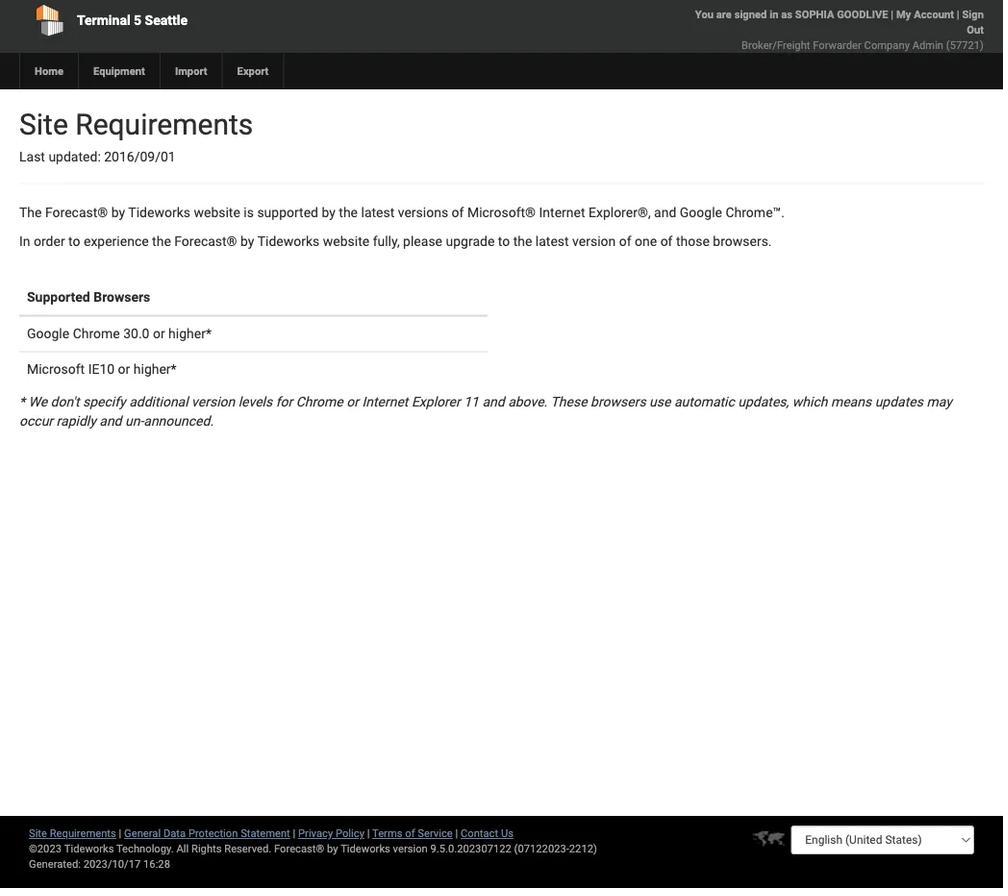 Task type: vqa. For each thing, say whether or not it's contained in the screenshot.
Sign on the top
yes



Task type: describe. For each thing, give the bounding box(es) containing it.
version inside site requirements | general data protection statement | privacy policy | terms of service | contact us ©2023 tideworks technology. all rights reserved. forecast® by tideworks version 9.5.0.202307122 (07122023-2212) generated: 2023/10/17 16:28
[[393, 843, 428, 856]]

1 vertical spatial website
[[323, 234, 369, 249]]

0 horizontal spatial chrome
[[73, 326, 120, 342]]

those
[[676, 234, 710, 249]]

site requirements last updated: 2016/09/01
[[19, 107, 253, 165]]

occur
[[19, 413, 53, 429]]

30.0
[[123, 326, 150, 342]]

terminal
[[77, 12, 130, 28]]

by up the experience
[[111, 205, 125, 221]]

specify
[[83, 394, 126, 410]]

the forecast® by tideworks website is supported by the latest versions of microsoft® internet explorer®, and google chrome™.
[[19, 205, 785, 221]]

import
[[175, 65, 207, 77]]

out
[[967, 24, 984, 36]]

automatic
[[674, 394, 735, 410]]

microsoft
[[27, 362, 85, 377]]

home link
[[19, 53, 78, 89]]

seattle
[[145, 12, 188, 28]]

internet inside * we don't specify additional version levels for chrome or internet explorer 11 and above. these browsers use automatic updates, which means updates may occur rapidly and un-announced.
[[362, 394, 408, 410]]

generated:
[[29, 858, 81, 871]]

1 horizontal spatial and
[[482, 394, 505, 410]]

my account link
[[896, 8, 954, 21]]

of left one
[[619, 234, 632, 249]]

browsers.
[[713, 234, 772, 249]]

updates,
[[738, 394, 789, 410]]

in
[[770, 8, 779, 21]]

sophia
[[795, 8, 834, 21]]

| left privacy
[[293, 828, 296, 840]]

1 vertical spatial tideworks
[[257, 234, 320, 249]]

you are signed in as sophia goodlive | my account | sign out broker/freight forwarder company admin (57721)
[[695, 8, 984, 51]]

all
[[176, 843, 189, 856]]

*
[[19, 394, 25, 410]]

equipment link
[[78, 53, 160, 89]]

2 vertical spatial and
[[99, 413, 122, 429]]

0 horizontal spatial tideworks
[[128, 205, 190, 221]]

use
[[649, 394, 671, 410]]

by inside site requirements | general data protection statement | privacy policy | terms of service | contact us ©2023 tideworks technology. all rights reserved. forecast® by tideworks version 9.5.0.202307122 (07122023-2212) generated: 2023/10/17 16:28
[[327, 843, 338, 856]]

terminal 5 seattle
[[77, 12, 188, 28]]

broker/freight
[[742, 39, 810, 51]]

levels
[[238, 394, 272, 410]]

equipment
[[93, 65, 145, 77]]

1 vertical spatial higher*
[[133, 362, 177, 377]]

of up upgrade
[[452, 205, 464, 221]]

terms of service link
[[372, 828, 453, 840]]

supported
[[27, 289, 90, 305]]

admin
[[912, 39, 944, 51]]

above.
[[508, 394, 548, 410]]

1 vertical spatial or
[[118, 362, 130, 377]]

rapidly
[[56, 413, 96, 429]]

service
[[418, 828, 453, 840]]

fully,
[[373, 234, 400, 249]]

0 horizontal spatial the
[[152, 234, 171, 249]]

browsers
[[94, 289, 150, 305]]

sign out link
[[962, 8, 984, 36]]

1 horizontal spatial the
[[339, 205, 358, 221]]

| left sign
[[957, 8, 960, 21]]

account
[[914, 8, 954, 21]]

1 horizontal spatial internet
[[539, 205, 585, 221]]

please
[[403, 234, 442, 249]]

supported
[[257, 205, 318, 221]]

signed
[[734, 8, 767, 21]]

microsoft ie10 or higher*
[[27, 362, 177, 377]]

site for site requirements last updated: 2016/09/01
[[19, 107, 68, 141]]

as
[[781, 8, 793, 21]]

privacy policy link
[[298, 828, 364, 840]]

upgrade
[[446, 234, 495, 249]]

site for site requirements | general data protection statement | privacy policy | terms of service | contact us ©2023 tideworks technology. all rights reserved. forecast® by tideworks version 9.5.0.202307122 (07122023-2212) generated: 2023/10/17 16:28
[[29, 828, 47, 840]]

data
[[163, 828, 186, 840]]

supported browsers
[[27, 289, 150, 305]]

updated:
[[48, 149, 101, 165]]

1 horizontal spatial forecast®
[[174, 234, 237, 249]]

terms
[[372, 828, 403, 840]]

export link
[[222, 53, 283, 89]]

tideworks inside site requirements | general data protection statement | privacy policy | terms of service | contact us ©2023 tideworks technology. all rights reserved. forecast® by tideworks version 9.5.0.202307122 (07122023-2212) generated: 2023/10/17 16:28
[[341, 843, 390, 856]]

1 vertical spatial latest
[[536, 234, 569, 249]]

0 horizontal spatial forecast®
[[45, 205, 108, 221]]

in
[[19, 234, 30, 249]]

contact
[[461, 828, 498, 840]]



Task type: locate. For each thing, give the bounding box(es) containing it.
0 vertical spatial latest
[[361, 205, 395, 221]]

(07122023-
[[514, 843, 569, 856]]

us
[[501, 828, 514, 840]]

of right terms
[[405, 828, 415, 840]]

site inside site requirements last updated: 2016/09/01
[[19, 107, 68, 141]]

sign
[[962, 8, 984, 21]]

requirements for site requirements | general data protection statement | privacy policy | terms of service | contact us ©2023 tideworks technology. all rights reserved. forecast® by tideworks version 9.5.0.202307122 (07122023-2212) generated: 2023/10/17 16:28
[[50, 828, 116, 840]]

export
[[237, 65, 269, 77]]

by
[[111, 205, 125, 221], [322, 205, 336, 221], [241, 234, 254, 249], [327, 843, 338, 856]]

2 horizontal spatial version
[[572, 234, 616, 249]]

forecast® up order
[[45, 205, 108, 221]]

for
[[276, 394, 293, 410]]

0 horizontal spatial google
[[27, 326, 69, 342]]

1 to from the left
[[68, 234, 80, 249]]

by down privacy policy link
[[327, 843, 338, 856]]

forecast® down privacy
[[274, 843, 324, 856]]

chrome™.
[[726, 205, 785, 221]]

version down the explorer®, on the right
[[572, 234, 616, 249]]

rights
[[191, 843, 222, 856]]

home
[[35, 65, 63, 77]]

my
[[896, 8, 911, 21]]

latest up fully,
[[361, 205, 395, 221]]

1 vertical spatial version
[[191, 394, 235, 410]]

requirements inside site requirements | general data protection statement | privacy policy | terms of service | contact us ©2023 tideworks technology. all rights reserved. forecast® by tideworks version 9.5.0.202307122 (07122023-2212) generated: 2023/10/17 16:28
[[50, 828, 116, 840]]

1 vertical spatial google
[[27, 326, 69, 342]]

1 horizontal spatial latest
[[536, 234, 569, 249]]

of right one
[[660, 234, 673, 249]]

privacy
[[298, 828, 333, 840]]

2 vertical spatial tideworks
[[341, 843, 390, 856]]

0 horizontal spatial and
[[99, 413, 122, 429]]

general data protection statement link
[[124, 828, 290, 840]]

1 vertical spatial site
[[29, 828, 47, 840]]

tideworks
[[128, 205, 190, 221], [257, 234, 320, 249], [341, 843, 390, 856]]

chrome
[[73, 326, 120, 342], [296, 394, 343, 410]]

is
[[244, 205, 254, 221]]

or
[[153, 326, 165, 342], [118, 362, 130, 377], [346, 394, 359, 410]]

last
[[19, 149, 45, 165]]

2016/09/01
[[104, 149, 176, 165]]

to down microsoft®
[[498, 234, 510, 249]]

google chrome 30.0 or higher*
[[27, 326, 212, 342]]

0 vertical spatial requirements
[[75, 107, 253, 141]]

ie10
[[88, 362, 115, 377]]

version inside * we don't specify additional version levels for chrome or internet explorer 11 and above. these browsers use automatic updates, which means updates may occur rapidly and un-announced.
[[191, 394, 235, 410]]

| left general in the bottom of the page
[[119, 828, 121, 840]]

0 horizontal spatial latest
[[361, 205, 395, 221]]

0 vertical spatial chrome
[[73, 326, 120, 342]]

internet left explorer
[[362, 394, 408, 410]]

additional
[[129, 394, 188, 410]]

and right 11
[[482, 394, 505, 410]]

versions
[[398, 205, 448, 221]]

internet left the explorer®, on the right
[[539, 205, 585, 221]]

these
[[551, 394, 587, 410]]

and
[[654, 205, 676, 221], [482, 394, 505, 410], [99, 413, 122, 429]]

0 vertical spatial tideworks
[[128, 205, 190, 221]]

| left my at the right
[[891, 8, 894, 21]]

2 horizontal spatial tideworks
[[341, 843, 390, 856]]

(57721)
[[946, 39, 984, 51]]

version up announced.
[[191, 394, 235, 410]]

one
[[635, 234, 657, 249]]

tideworks down policy in the left of the page
[[341, 843, 390, 856]]

0 vertical spatial forecast®
[[45, 205, 108, 221]]

1 horizontal spatial google
[[680, 205, 722, 221]]

0 horizontal spatial or
[[118, 362, 130, 377]]

1 vertical spatial chrome
[[296, 394, 343, 410]]

site up the last
[[19, 107, 68, 141]]

by down is
[[241, 234, 254, 249]]

in order to experience the forecast® by tideworks website fully, please upgrade to the latest version of one of those browsers.
[[19, 234, 772, 249]]

1 horizontal spatial tideworks
[[257, 234, 320, 249]]

the up in order to experience the forecast® by tideworks website fully, please upgrade to the latest version of one of those browsers.
[[339, 205, 358, 221]]

2 to from the left
[[498, 234, 510, 249]]

1 vertical spatial internet
[[362, 394, 408, 410]]

2 horizontal spatial or
[[346, 394, 359, 410]]

1 horizontal spatial website
[[323, 234, 369, 249]]

2 vertical spatial forecast®
[[274, 843, 324, 856]]

0 horizontal spatial to
[[68, 234, 80, 249]]

contact us link
[[461, 828, 514, 840]]

chrome up ie10
[[73, 326, 120, 342]]

0 vertical spatial higher*
[[168, 326, 212, 342]]

the
[[339, 205, 358, 221], [152, 234, 171, 249], [513, 234, 532, 249]]

requirements up 2016/09/01
[[75, 107, 253, 141]]

protection
[[188, 828, 238, 840]]

requirements for site requirements last updated: 2016/09/01
[[75, 107, 253, 141]]

| right policy in the left of the page
[[367, 828, 370, 840]]

forwarder
[[813, 39, 862, 51]]

9.5.0.202307122
[[430, 843, 512, 856]]

0 vertical spatial version
[[572, 234, 616, 249]]

* we don't specify additional version levels for chrome or internet explorer 11 and above. these browsers use automatic updates, which means updates may occur rapidly and un-announced.
[[19, 394, 952, 429]]

0 vertical spatial site
[[19, 107, 68, 141]]

import link
[[160, 53, 222, 89]]

11
[[464, 394, 479, 410]]

2 horizontal spatial and
[[654, 205, 676, 221]]

order
[[34, 234, 65, 249]]

experience
[[84, 234, 149, 249]]

higher* right 30.0
[[168, 326, 212, 342]]

the right the experience
[[152, 234, 171, 249]]

site requirements link
[[29, 828, 116, 840]]

website
[[194, 205, 240, 221], [323, 234, 369, 249]]

general
[[124, 828, 161, 840]]

we
[[28, 394, 47, 410]]

1 vertical spatial forecast®
[[174, 234, 237, 249]]

0 vertical spatial internet
[[539, 205, 585, 221]]

forecast®
[[45, 205, 108, 221], [174, 234, 237, 249], [274, 843, 324, 856]]

2 horizontal spatial the
[[513, 234, 532, 249]]

to right order
[[68, 234, 80, 249]]

or right 30.0
[[153, 326, 165, 342]]

explorer®,
[[589, 205, 651, 221]]

the
[[19, 205, 42, 221]]

chrome right for
[[296, 394, 343, 410]]

latest
[[361, 205, 395, 221], [536, 234, 569, 249]]

and down specify
[[99, 413, 122, 429]]

or right for
[[346, 394, 359, 410]]

statement
[[241, 828, 290, 840]]

0 horizontal spatial website
[[194, 205, 240, 221]]

of inside site requirements | general data protection statement | privacy policy | terms of service | contact us ©2023 tideworks technology. all rights reserved. forecast® by tideworks version 9.5.0.202307122 (07122023-2212) generated: 2023/10/17 16:28
[[405, 828, 415, 840]]

don't
[[51, 394, 79, 410]]

requirements inside site requirements last updated: 2016/09/01
[[75, 107, 253, 141]]

internet
[[539, 205, 585, 221], [362, 394, 408, 410]]

or inside * we don't specify additional version levels for chrome or internet explorer 11 and above. these browsers use automatic updates, which means updates may occur rapidly and un-announced.
[[346, 394, 359, 410]]

means
[[831, 394, 872, 410]]

un-
[[125, 413, 144, 429]]

1 vertical spatial and
[[482, 394, 505, 410]]

explorer
[[412, 394, 460, 410]]

are
[[716, 8, 732, 21]]

forecast® right the experience
[[174, 234, 237, 249]]

0 vertical spatial website
[[194, 205, 240, 221]]

1 horizontal spatial or
[[153, 326, 165, 342]]

site
[[19, 107, 68, 141], [29, 828, 47, 840]]

google up the those
[[680, 205, 722, 221]]

you
[[695, 8, 714, 21]]

company
[[864, 39, 910, 51]]

chrome inside * we don't specify additional version levels for chrome or internet explorer 11 and above. these browsers use automatic updates, which means updates may occur rapidly and un-announced.
[[296, 394, 343, 410]]

0 vertical spatial and
[[654, 205, 676, 221]]

google
[[680, 205, 722, 221], [27, 326, 69, 342]]

2 horizontal spatial forecast®
[[274, 843, 324, 856]]

terminal 5 seattle link
[[19, 0, 404, 40]]

may
[[927, 394, 952, 410]]

1 horizontal spatial chrome
[[296, 394, 343, 410]]

version down terms of service 'link'
[[393, 843, 428, 856]]

technology.
[[116, 843, 174, 856]]

the down microsoft®
[[513, 234, 532, 249]]

tideworks down the supported
[[257, 234, 320, 249]]

to
[[68, 234, 80, 249], [498, 234, 510, 249]]

which
[[792, 394, 828, 410]]

2 vertical spatial or
[[346, 394, 359, 410]]

announced.
[[144, 413, 214, 429]]

google up "microsoft"
[[27, 326, 69, 342]]

©2023 tideworks
[[29, 843, 114, 856]]

0 horizontal spatial internet
[[362, 394, 408, 410]]

2 vertical spatial version
[[393, 843, 428, 856]]

0 vertical spatial or
[[153, 326, 165, 342]]

latest down microsoft®
[[536, 234, 569, 249]]

site up "generated:"
[[29, 828, 47, 840]]

1 vertical spatial requirements
[[50, 828, 116, 840]]

| up 9.5.0.202307122
[[455, 828, 458, 840]]

or right ie10
[[118, 362, 130, 377]]

2023/10/17
[[83, 858, 141, 871]]

goodlive
[[837, 8, 888, 21]]

1 horizontal spatial version
[[393, 843, 428, 856]]

site inside site requirements | general data protection statement | privacy policy | terms of service | contact us ©2023 tideworks technology. all rights reserved. forecast® by tideworks version 9.5.0.202307122 (07122023-2212) generated: 2023/10/17 16:28
[[29, 828, 47, 840]]

website left fully,
[[323, 234, 369, 249]]

version
[[572, 234, 616, 249], [191, 394, 235, 410], [393, 843, 428, 856]]

site requirements | general data protection statement | privacy policy | terms of service | contact us ©2023 tideworks technology. all rights reserved. forecast® by tideworks version 9.5.0.202307122 (07122023-2212) generated: 2023/10/17 16:28
[[29, 828, 597, 871]]

and up one
[[654, 205, 676, 221]]

higher* up additional
[[133, 362, 177, 377]]

requirements up ©2023 tideworks
[[50, 828, 116, 840]]

0 vertical spatial google
[[680, 205, 722, 221]]

tideworks up the experience
[[128, 205, 190, 221]]

forecast® inside site requirements | general data protection statement | privacy policy | terms of service | contact us ©2023 tideworks technology. all rights reserved. forecast® by tideworks version 9.5.0.202307122 (07122023-2212) generated: 2023/10/17 16:28
[[274, 843, 324, 856]]

microsoft®
[[467, 205, 536, 221]]

by right the supported
[[322, 205, 336, 221]]

1 horizontal spatial to
[[498, 234, 510, 249]]

16:28
[[143, 858, 170, 871]]

policy
[[336, 828, 364, 840]]

0 horizontal spatial version
[[191, 394, 235, 410]]

higher*
[[168, 326, 212, 342], [133, 362, 177, 377]]

website left is
[[194, 205, 240, 221]]



